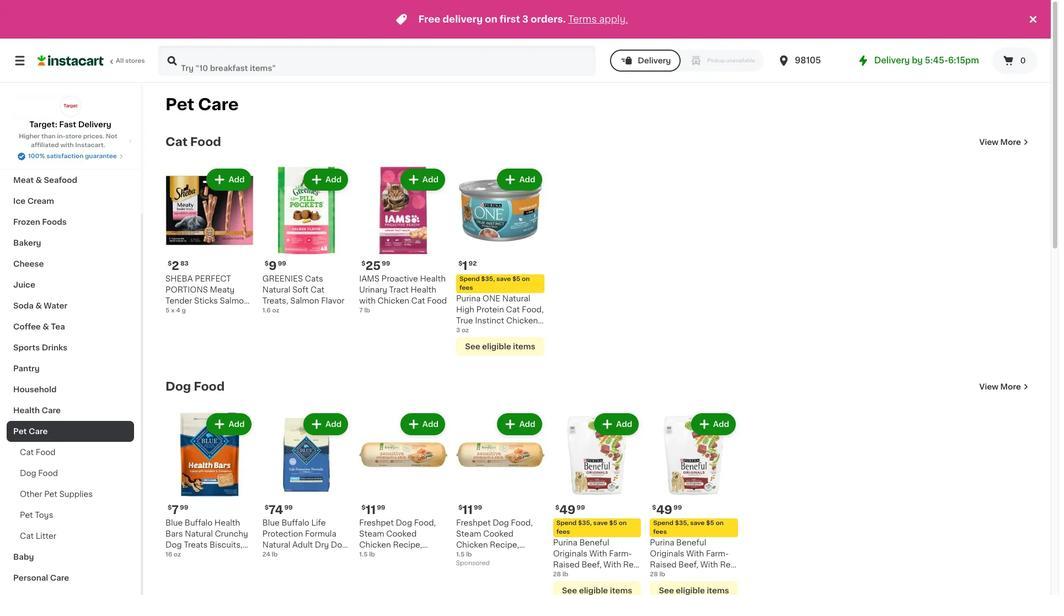 Task type: vqa. For each thing, say whether or not it's contained in the screenshot.


Task type: locate. For each thing, give the bounding box(es) containing it.
beneful
[[580, 540, 609, 547], [676, 540, 706, 547]]

1 more from the top
[[1001, 138, 1021, 146]]

2 horizontal spatial see eligible items
[[659, 588, 729, 595]]

1 horizontal spatial beef,
[[679, 562, 699, 570]]

$ 1 92
[[458, 260, 477, 272]]

salmon down the meaty
[[220, 297, 249, 305]]

greenies
[[262, 275, 303, 283]]

1 raised from the left
[[553, 562, 580, 570]]

2 horizontal spatial $5
[[706, 521, 714, 527]]

sheba
[[166, 275, 193, 283]]

steam up the sponsored badge image
[[456, 531, 481, 539]]

dry
[[315, 542, 329, 550]]

99 inside $ 25 99
[[382, 261, 390, 267]]

steam right formula
[[359, 531, 384, 539]]

1 vertical spatial view
[[980, 383, 999, 391]]

more for spend $35, save $5 on fees
[[1001, 138, 1021, 146]]

farm-
[[609, 551, 632, 559], [706, 551, 729, 559]]

$
[[168, 261, 172, 267], [458, 261, 463, 267], [265, 261, 269, 267], [362, 261, 366, 267], [168, 506, 172, 512], [458, 506, 463, 512], [265, 506, 269, 512], [362, 506, 366, 512], [555, 506, 559, 512], [652, 506, 656, 512]]

chicken up 'gravy' on the bottom
[[506, 317, 538, 325]]

1 horizontal spatial $ 49 99
[[652, 505, 682, 517]]

fees
[[460, 285, 473, 291], [556, 530, 570, 536], [653, 530, 667, 536]]

see eligible items inside product group
[[465, 343, 535, 351]]

product group
[[166, 167, 254, 316], [262, 167, 351, 315], [359, 167, 447, 315], [456, 167, 544, 356], [166, 411, 254, 561], [262, 411, 351, 572], [359, 411, 447, 572], [456, 411, 544, 572], [553, 411, 641, 596], [650, 411, 738, 596]]

2 salmon from the left
[[290, 297, 319, 305]]

1 skin from the left
[[456, 564, 473, 572]]

true
[[456, 317, 473, 325]]

1 horizontal spatial 11
[[463, 505, 473, 517]]

pet care
[[166, 97, 239, 113], [13, 428, 48, 436]]

care for personal care link
[[50, 575, 69, 583]]

1 horizontal spatial dog food link
[[166, 380, 225, 394]]

biscuits,
[[210, 542, 243, 550]]

health right proactive
[[420, 275, 446, 283]]

salmon inside sheba perfect portions meaty tender sticks salmon flavor cat treats
[[220, 297, 249, 305]]

0 horizontal spatial see eligible items
[[465, 343, 535, 351]]

care
[[198, 97, 239, 113], [42, 407, 61, 415], [29, 428, 48, 436], [50, 575, 69, 583]]

0 horizontal spatial salmon
[[220, 297, 249, 305]]

with down urinary
[[359, 297, 376, 305]]

1 horizontal spatial 3
[[522, 15, 529, 24]]

0 horizontal spatial raised
[[553, 562, 580, 570]]

$35, for middle see eligible items button
[[578, 521, 592, 527]]

1.5 lb
[[456, 552, 472, 558], [359, 552, 375, 559]]

0 horizontal spatial delivery
[[78, 121, 111, 129]]

health down household
[[13, 407, 40, 415]]

1 vertical spatial item carousel region
[[150, 407, 1029, 596]]

$ 25 99
[[362, 260, 390, 272]]

None search field
[[158, 45, 596, 76]]

1 1.5 from the left
[[456, 552, 465, 558]]

$ inside '$ 2 83'
[[168, 261, 172, 267]]

1 horizontal spatial skin
[[456, 564, 473, 572]]

0 horizontal spatial recipe,
[[393, 542, 422, 550]]

with inside iams proactive health urinary tract health with chicken cat food 7 lb
[[359, 297, 376, 305]]

1 stomach from the left
[[494, 553, 528, 561]]

cat inside sheba perfect portions meaty tender sticks salmon flavor cat treats
[[191, 308, 205, 316]]

oz right 16
[[174, 552, 181, 558]]

blue inside blue buffalo health bars natural crunchy dog treats biscuits, pumpkin & cinnamon
[[166, 520, 183, 528]]

buffalo for 74
[[282, 520, 309, 528]]

flavor for tender
[[166, 308, 189, 316]]

2 beef, from the left
[[679, 562, 699, 570]]

0 horizontal spatial originals
[[553, 551, 588, 559]]

2 28 from the left
[[650, 572, 658, 578]]

1 freshpet dog food, steam cooked chicken recipe, sensitive stomach & skin from the left
[[456, 520, 537, 572]]

blue up bars
[[166, 520, 183, 528]]

1 horizontal spatial purina beneful originals with farm- raised beef, with real meat dog food
[[650, 540, 737, 581]]

delivery for delivery
[[638, 57, 671, 65]]

1 horizontal spatial originals
[[650, 551, 684, 559]]

1 horizontal spatial 28 lb
[[650, 572, 665, 578]]

drinks
[[42, 344, 67, 352]]

baby link
[[7, 547, 134, 568]]

meat & seafood
[[13, 177, 77, 184]]

item carousel region
[[150, 162, 1029, 363], [150, 407, 1029, 596]]

food, inside 'purina one natural high protein cat food, true instinct chicken recipe in gravy'
[[522, 306, 544, 314]]

snacks
[[13, 156, 42, 163]]

$ 7 99
[[168, 505, 188, 517]]

0 horizontal spatial beef,
[[582, 562, 602, 570]]

cat food link
[[166, 136, 221, 149], [7, 442, 134, 463]]

1.5 lb right the and
[[359, 552, 375, 559]]

0 horizontal spatial 49
[[559, 505, 576, 517]]

0 horizontal spatial $5
[[512, 276, 520, 282]]

$35, inside product group
[[481, 276, 495, 282]]

7 up bars
[[172, 505, 179, 517]]

oz right the 1.6
[[272, 308, 279, 314]]

real
[[623, 562, 640, 570], [720, 562, 737, 570]]

health inside blue buffalo health bars natural crunchy dog treats biscuits, pumpkin & cinnamon
[[215, 520, 240, 528]]

eggs
[[45, 135, 65, 142]]

0 horizontal spatial $ 49 99
[[555, 505, 585, 517]]

0 horizontal spatial oz
[[174, 552, 181, 558]]

fresh up higher
[[13, 114, 35, 121]]

1.5
[[456, 552, 465, 558], [359, 552, 368, 559]]

1 horizontal spatial stomach
[[494, 553, 528, 561]]

99 inside $ 74 99
[[284, 506, 293, 512]]

1.5 lb up the sponsored badge image
[[456, 552, 472, 558]]

2 more from the top
[[1001, 383, 1021, 391]]

natural right one
[[502, 295, 530, 303]]

0 vertical spatial item carousel region
[[150, 162, 1029, 363]]

28 for middle see eligible items button
[[553, 572, 561, 578]]

0 horizontal spatial cat food link
[[7, 442, 134, 463]]

$5 inside product group
[[512, 276, 520, 282]]

1 vertical spatial 3
[[456, 328, 460, 334]]

chicken inside iams proactive health urinary tract health with chicken cat food 7 lb
[[378, 297, 409, 305]]

1 buffalo from the left
[[185, 520, 213, 528]]

0 horizontal spatial meat
[[13, 177, 34, 184]]

1 item carousel region from the top
[[150, 162, 1029, 363]]

urinary
[[359, 286, 387, 294]]

3 inside product group
[[456, 328, 460, 334]]

2 1.5 lb from the left
[[359, 552, 375, 559]]

7 down urinary
[[359, 308, 363, 314]]

blue
[[166, 520, 183, 528], [262, 520, 280, 528]]

buffalo inside blue buffalo life protection formula natural adult dry dog food, chicken and brown rice
[[282, 520, 309, 528]]

2 buffalo from the left
[[282, 520, 309, 528]]

purina one natural high protein cat food, true instinct chicken recipe in gravy
[[456, 295, 544, 336]]

0 vertical spatial dog food
[[166, 381, 225, 393]]

stomach
[[494, 553, 528, 561], [397, 553, 431, 561]]

blue for 74
[[262, 520, 280, 528]]

1 vertical spatial more
[[1001, 383, 1021, 391]]

buffalo down $ 7 99
[[185, 520, 213, 528]]

0 vertical spatial with
[[60, 142, 74, 148]]

1 vertical spatial with
[[359, 297, 376, 305]]

0 horizontal spatial 3
[[456, 328, 460, 334]]

apply.
[[599, 15, 628, 24]]

1 horizontal spatial items
[[610, 588, 632, 595]]

2 cooked from the left
[[386, 531, 417, 539]]

1 view more from the top
[[980, 138, 1021, 146]]

1 blue from the left
[[166, 520, 183, 528]]

1 horizontal spatial recipe,
[[490, 542, 519, 550]]

with down in-
[[60, 142, 74, 148]]

skin
[[456, 564, 473, 572], [359, 564, 376, 572]]

cream
[[27, 198, 54, 205]]

3 down true
[[456, 328, 460, 334]]

view more
[[980, 138, 1021, 146], [980, 383, 1021, 391]]

0 horizontal spatial buffalo
[[185, 520, 213, 528]]

purina
[[456, 295, 481, 303], [553, 540, 578, 547], [650, 540, 674, 547]]

0 vertical spatial treats
[[207, 308, 231, 316]]

1 horizontal spatial oz
[[272, 308, 279, 314]]

item carousel region containing 7
[[150, 407, 1029, 596]]

1 steam from the left
[[456, 531, 481, 539]]

0 vertical spatial more
[[1001, 138, 1021, 146]]

more for 11
[[1001, 383, 1021, 391]]

food inside iams proactive health urinary tract health with chicken cat food 7 lb
[[427, 297, 447, 305]]

product group containing 1
[[456, 167, 544, 356]]

eligible
[[482, 343, 511, 351], [579, 588, 608, 595], [676, 588, 705, 595]]

flavor inside sheba perfect portions meaty tender sticks salmon flavor cat treats
[[166, 308, 189, 316]]

delivery
[[443, 15, 483, 24]]

natural up the 'treats,'
[[262, 286, 290, 294]]

limited time offer region
[[0, 0, 1027, 39]]

1 fresh from the top
[[13, 93, 35, 100]]

1 horizontal spatial salmon
[[290, 297, 319, 305]]

0 horizontal spatial spend $35, save $5 on fees
[[460, 276, 530, 291]]

supplies
[[59, 491, 93, 499]]

add
[[229, 176, 245, 184], [326, 176, 342, 184], [422, 176, 439, 184], [519, 176, 536, 184], [229, 421, 245, 428], [326, 421, 342, 428], [422, 421, 439, 428], [519, 421, 536, 428], [616, 421, 632, 428], [713, 421, 729, 428]]

$ inside $ 9 99
[[265, 261, 269, 267]]

2 1.5 from the left
[[359, 552, 368, 559]]

2 horizontal spatial spend
[[653, 521, 674, 527]]

7
[[359, 308, 363, 314], [172, 505, 179, 517]]

0 horizontal spatial freshpet dog food, steam cooked chicken recipe, sensitive stomach & skin
[[359, 520, 440, 572]]

treats inside sheba perfect portions meaty tender sticks salmon flavor cat treats
[[207, 308, 231, 316]]

1 horizontal spatial pet care
[[166, 97, 239, 113]]

chicken down the adult
[[286, 553, 318, 561]]

treats up pumpkin
[[184, 542, 208, 550]]

1 purina beneful originals with farm- raised beef, with real meat dog food from the left
[[553, 540, 640, 581]]

1 farm- from the left
[[609, 551, 632, 559]]

health
[[420, 275, 446, 283], [411, 286, 436, 294], [13, 407, 40, 415], [215, 520, 240, 528]]

0 vertical spatial 7
[[359, 308, 363, 314]]

natural inside blue buffalo life protection formula natural adult dry dog food, chicken and brown rice
[[262, 542, 290, 550]]

fresh inside fresh fruit link
[[13, 114, 35, 121]]

steam
[[456, 531, 481, 539], [359, 531, 384, 539]]

1 vertical spatial treats
[[184, 542, 208, 550]]

instacart logo image
[[38, 54, 104, 67]]

product group containing 7
[[166, 411, 254, 561]]

soft
[[292, 286, 309, 294]]

buffalo up protection
[[282, 520, 309, 528]]

buffalo inside blue buffalo health bars natural crunchy dog treats biscuits, pumpkin & cinnamon
[[185, 520, 213, 528]]

11
[[463, 505, 473, 517], [366, 505, 376, 517]]

0 horizontal spatial spend
[[460, 276, 480, 282]]

than
[[41, 134, 56, 140]]

0 horizontal spatial farm-
[[609, 551, 632, 559]]

0 horizontal spatial real
[[623, 562, 640, 570]]

3 oz
[[456, 328, 469, 334]]

2 horizontal spatial purina
[[650, 540, 674, 547]]

delivery by 5:45-6:15pm link
[[857, 54, 979, 67]]

1 originals from the left
[[553, 551, 588, 559]]

1 view more link from the top
[[980, 137, 1029, 148]]

0 horizontal spatial steam
[[359, 531, 384, 539]]

2 real from the left
[[720, 562, 737, 570]]

1 beneful from the left
[[580, 540, 609, 547]]

6:15pm
[[948, 56, 979, 65]]

0 horizontal spatial cooked
[[386, 531, 417, 539]]

satisfaction
[[46, 153, 83, 159]]

affiliated
[[31, 142, 59, 148]]

fruit
[[37, 114, 56, 121]]

2 28 lb from the left
[[650, 572, 665, 578]]

household
[[13, 386, 57, 394]]

buffalo for 7
[[185, 520, 213, 528]]

cat inside iams proactive health urinary tract health with chicken cat food 7 lb
[[411, 297, 425, 305]]

1 horizontal spatial $35,
[[578, 521, 592, 527]]

natural right bars
[[185, 531, 213, 539]]

1 view from the top
[[980, 138, 999, 146]]

flavor inside greenies cats natural soft cat treats, salmon flavor 1.6 oz
[[321, 297, 345, 305]]

1 vertical spatial cat food
[[20, 449, 55, 457]]

1.5 up the sponsored badge image
[[456, 552, 465, 558]]

items
[[513, 343, 535, 351], [610, 588, 632, 595], [707, 588, 729, 595]]

0 vertical spatial flavor
[[321, 297, 345, 305]]

4
[[176, 308, 180, 314]]

1 recipe, from the left
[[490, 542, 519, 550]]

view more for 11
[[980, 383, 1021, 391]]

pantry
[[13, 365, 40, 373]]

1 horizontal spatial farm-
[[706, 551, 729, 559]]

1 vertical spatial view more link
[[980, 382, 1029, 393]]

target: fast delivery link
[[29, 96, 111, 130]]

3
[[522, 15, 529, 24], [456, 328, 460, 334]]

cat inside greenies cats natural soft cat treats, salmon flavor 1.6 oz
[[311, 286, 325, 294]]

83
[[180, 261, 189, 267]]

0 horizontal spatial flavor
[[166, 308, 189, 316]]

items inside product group
[[513, 343, 535, 351]]

0 horizontal spatial stomach
[[397, 553, 431, 561]]

salmon down soft
[[290, 297, 319, 305]]

g
[[182, 308, 186, 314]]

purina inside 'purina one natural high protein cat food, true instinct chicken recipe in gravy'
[[456, 295, 481, 303]]

dog inside blue buffalo life protection formula natural adult dry dog food, chicken and brown rice
[[331, 542, 347, 550]]

1 horizontal spatial delivery
[[638, 57, 671, 65]]

2 beneful from the left
[[676, 540, 706, 547]]

1 freshpet from the left
[[456, 520, 491, 528]]

2 fresh from the top
[[13, 114, 35, 121]]

purina beneful originals with farm- raised beef, with real meat dog food
[[553, 540, 640, 581], [650, 540, 737, 581]]

1 horizontal spatial buffalo
[[282, 520, 309, 528]]

2 item carousel region from the top
[[150, 407, 1029, 596]]

sensitive up the sponsored badge image
[[456, 553, 492, 561]]

salmon for meaty
[[220, 297, 249, 305]]

1 28 from the left
[[553, 572, 561, 578]]

chicken down tract
[[378, 297, 409, 305]]

1 beef, from the left
[[582, 562, 602, 570]]

fresh for fresh vegetables
[[13, 93, 35, 100]]

salmon inside greenies cats natural soft cat treats, salmon flavor 1.6 oz
[[290, 297, 319, 305]]

see
[[465, 343, 480, 351], [562, 588, 577, 595], [659, 588, 674, 595]]

oz for spend $35, save $5 on fees
[[462, 328, 469, 334]]

2 49 from the left
[[656, 505, 673, 517]]

health up the crunchy
[[215, 520, 240, 528]]

1 salmon from the left
[[220, 297, 249, 305]]

1 horizontal spatial blue
[[262, 520, 280, 528]]

service type group
[[610, 50, 764, 72]]

oz down true
[[462, 328, 469, 334]]

1.5 right the and
[[359, 552, 368, 559]]

fresh inside fresh vegetables "link"
[[13, 93, 35, 100]]

0 vertical spatial fresh
[[13, 93, 35, 100]]

other pet supplies link
[[7, 484, 134, 505]]

0 horizontal spatial freshpet
[[359, 520, 394, 528]]

2 stomach from the left
[[397, 553, 431, 561]]

treats down sticks
[[207, 308, 231, 316]]

candy
[[52, 156, 79, 163]]

2 blue from the left
[[262, 520, 280, 528]]

0 horizontal spatial cat food
[[20, 449, 55, 457]]

0 vertical spatial 3
[[522, 15, 529, 24]]

meat
[[13, 177, 34, 184], [553, 573, 573, 581], [650, 573, 670, 581]]

delivery inside "button"
[[638, 57, 671, 65]]

sensitive right the and
[[359, 553, 395, 561]]

0 vertical spatial view more link
[[980, 137, 1029, 148]]

blue down 74 in the bottom left of the page
[[262, 520, 280, 528]]

dairy & eggs link
[[7, 128, 134, 149]]

delivery for delivery by 5:45-6:15pm
[[874, 56, 910, 65]]

high
[[456, 306, 474, 314]]

0 vertical spatial pet care
[[166, 97, 239, 113]]

2 view more link from the top
[[980, 382, 1029, 393]]

natural up 24 lb
[[262, 542, 290, 550]]

0 button
[[993, 47, 1038, 74]]

all stores link
[[38, 45, 146, 76]]

1 horizontal spatial $ 11 99
[[458, 505, 482, 517]]

1 vertical spatial fresh
[[13, 114, 35, 121]]

0 vertical spatial view more
[[980, 138, 1021, 146]]

0 horizontal spatial fees
[[460, 285, 473, 291]]

save
[[497, 276, 511, 282], [593, 521, 608, 527], [690, 521, 705, 527]]

2 view from the top
[[980, 383, 999, 391]]

0 vertical spatial cat food
[[166, 136, 221, 148]]

blue buffalo health bars natural crunchy dog treats biscuits, pumpkin & cinnamon
[[166, 520, 249, 561]]

25
[[366, 260, 381, 272]]

$ inside '$ 1 92'
[[458, 261, 463, 267]]

blue inside blue buffalo life protection formula natural adult dry dog food, chicken and brown rice
[[262, 520, 280, 528]]

see eligible items button
[[456, 337, 544, 356], [553, 582, 641, 596], [650, 582, 738, 596]]

2 view more from the top
[[980, 383, 1021, 391]]

0 horizontal spatial 28 lb
[[553, 572, 568, 578]]

0 horizontal spatial sensitive
[[359, 553, 395, 561]]

0 horizontal spatial dog food link
[[7, 463, 134, 484]]

1 vertical spatial flavor
[[166, 308, 189, 316]]

100% satisfaction guarantee
[[28, 153, 117, 159]]

0 horizontal spatial pet care
[[13, 428, 48, 436]]

item carousel region containing 2
[[150, 162, 1029, 363]]

2 vertical spatial oz
[[174, 552, 181, 558]]

1 horizontal spatial sensitive
[[456, 553, 492, 561]]

3 right first
[[522, 15, 529, 24]]

fresh up fresh fruit
[[13, 93, 35, 100]]

dog inside blue buffalo health bars natural crunchy dog treats biscuits, pumpkin & cinnamon
[[166, 542, 182, 550]]

salmon for soft
[[290, 297, 319, 305]]

1 horizontal spatial steam
[[456, 531, 481, 539]]

0 horizontal spatial skin
[[359, 564, 376, 572]]

protein
[[476, 306, 504, 314]]

0 horizontal spatial with
[[60, 142, 74, 148]]

save inside product group
[[497, 276, 511, 282]]

1 horizontal spatial with
[[359, 297, 376, 305]]

on
[[485, 15, 498, 24], [522, 276, 530, 282], [619, 521, 627, 527], [716, 521, 724, 527]]

buffalo
[[185, 520, 213, 528], [282, 520, 309, 528]]

cinnamon
[[209, 553, 249, 561]]

toys
[[35, 512, 53, 520]]

chicken right the dry
[[359, 542, 391, 550]]

lb inside iams proactive health urinary tract health with chicken cat food 7 lb
[[364, 308, 370, 314]]



Task type: describe. For each thing, give the bounding box(es) containing it.
gravy
[[494, 328, 517, 336]]

meat & seafood link
[[7, 170, 134, 191]]

spend inside product group
[[460, 276, 480, 282]]

frozen
[[13, 218, 40, 226]]

health right tract
[[411, 286, 436, 294]]

bakery
[[13, 239, 41, 247]]

view more for spend $35, save $5 on fees
[[980, 138, 1021, 146]]

frozen foods link
[[7, 212, 134, 233]]

1 real from the left
[[623, 562, 640, 570]]

2 recipe, from the left
[[393, 542, 422, 550]]

ice
[[13, 198, 26, 205]]

spend $35, save $5 on fees inside product group
[[460, 276, 530, 291]]

$5 for middle see eligible items button
[[609, 521, 617, 527]]

24 lb
[[262, 552, 278, 559]]

stores
[[125, 58, 145, 64]]

99 inside $ 9 99
[[278, 261, 286, 267]]

natural inside 'purina one natural high protein cat food, true instinct chicken recipe in gravy'
[[502, 295, 530, 303]]

snacks & candy
[[13, 156, 79, 163]]

1 horizontal spatial cat food
[[166, 136, 221, 148]]

seafood
[[44, 177, 77, 184]]

delivery button
[[610, 50, 681, 72]]

2 11 from the left
[[366, 505, 376, 517]]

98105 button
[[777, 45, 844, 76]]

fresh for fresh fruit
[[13, 114, 35, 121]]

sports drinks
[[13, 344, 67, 352]]

iams
[[359, 275, 380, 283]]

$ 2 83
[[168, 260, 189, 272]]

1 horizontal spatial see eligible items button
[[553, 582, 641, 596]]

2 farm- from the left
[[706, 551, 729, 559]]

in
[[486, 328, 492, 336]]

1 vertical spatial pet care
[[13, 428, 48, 436]]

cat litter link
[[7, 526, 134, 547]]

1 horizontal spatial see
[[562, 588, 577, 595]]

health care link
[[7, 401, 134, 422]]

$5 for leftmost see eligible items button
[[512, 276, 520, 282]]

1 cooked from the left
[[483, 531, 514, 539]]

store
[[65, 134, 82, 140]]

2 horizontal spatial see
[[659, 588, 674, 595]]

1 49 from the left
[[559, 505, 576, 517]]

fresh vegetables link
[[7, 86, 134, 107]]

water
[[44, 302, 67, 310]]

$ inside $ 74 99
[[265, 506, 269, 512]]

chicken up the sponsored badge image
[[456, 542, 488, 550]]

care for the health care link at the bottom
[[42, 407, 61, 415]]

formula
[[305, 531, 336, 539]]

one
[[483, 295, 500, 303]]

product group containing 2
[[166, 167, 254, 316]]

food, inside blue buffalo life protection formula natural adult dry dog food, chicken and brown rice
[[262, 553, 284, 561]]

target: fast delivery logo image
[[60, 96, 81, 117]]

soda & water link
[[7, 296, 134, 317]]

on inside limited time offer "region"
[[485, 15, 498, 24]]

2 horizontal spatial see eligible items button
[[650, 582, 738, 596]]

1 $ 11 99 from the left
[[458, 505, 482, 517]]

1 11 from the left
[[463, 505, 473, 517]]

2 horizontal spatial spend $35, save $5 on fees
[[653, 521, 724, 536]]

first
[[500, 15, 520, 24]]

blue buffalo life protection formula natural adult dry dog food, chicken and brown rice
[[262, 520, 347, 572]]

other
[[20, 491, 42, 499]]

16 oz
[[166, 552, 181, 558]]

$ 9 99
[[265, 260, 286, 272]]

7 inside iams proactive health urinary tract health with chicken cat food 7 lb
[[359, 308, 363, 314]]

2 horizontal spatial save
[[690, 521, 705, 527]]

guarantee
[[85, 153, 117, 159]]

pumpkin
[[166, 553, 199, 561]]

flavor for cat
[[321, 297, 345, 305]]

oz for 7
[[174, 552, 181, 558]]

higher than in-store prices. not affiliated with instacart. link
[[9, 132, 132, 150]]

1 horizontal spatial spend
[[556, 521, 577, 527]]

2 skin from the left
[[359, 564, 376, 572]]

cat inside 'purina one natural high protein cat food, true instinct chicken recipe in gravy'
[[506, 306, 520, 314]]

product group containing 25
[[359, 167, 447, 315]]

5:45-
[[925, 56, 948, 65]]

& inside blue buffalo health bars natural crunchy dog treats biscuits, pumpkin & cinnamon
[[201, 553, 207, 561]]

crunchy
[[215, 531, 248, 539]]

litter
[[36, 533, 56, 541]]

2
[[172, 260, 179, 272]]

product group containing 74
[[262, 411, 351, 572]]

0 vertical spatial dog food link
[[166, 380, 225, 394]]

and
[[320, 553, 334, 561]]

natural inside blue buffalo health bars natural crunchy dog treats biscuits, pumpkin & cinnamon
[[185, 531, 213, 539]]

2 freshpet dog food, steam cooked chicken recipe, sensitive stomach & skin from the left
[[359, 520, 440, 572]]

chicken inside blue buffalo life protection formula natural adult dry dog food, chicken and brown rice
[[286, 553, 318, 561]]

92
[[469, 261, 477, 267]]

life
[[311, 520, 326, 528]]

view more link for spend $35, save $5 on fees
[[980, 137, 1029, 148]]

2 sensitive from the left
[[359, 553, 395, 561]]

dairy & eggs
[[13, 135, 65, 142]]

bakery link
[[7, 233, 134, 254]]

2 $ 11 99 from the left
[[362, 505, 385, 517]]

1 horizontal spatial cat food link
[[166, 136, 221, 149]]

tea
[[51, 323, 65, 331]]

1
[[463, 260, 468, 272]]

2 purina beneful originals with farm- raised beef, with real meat dog food from the left
[[650, 540, 737, 581]]

foods
[[42, 218, 67, 226]]

1 1.5 lb from the left
[[456, 552, 472, 558]]

2 horizontal spatial eligible
[[676, 588, 705, 595]]

all
[[116, 58, 124, 64]]

item carousel region for dog food
[[150, 407, 1029, 596]]

2 freshpet from the left
[[359, 520, 394, 528]]

1 horizontal spatial eligible
[[579, 588, 608, 595]]

0 horizontal spatial eligible
[[482, 343, 511, 351]]

3 inside limited time offer "region"
[[522, 15, 529, 24]]

personal care
[[13, 575, 69, 583]]

adult
[[292, 542, 313, 550]]

$ inside $ 7 99
[[168, 506, 172, 512]]

all stores
[[116, 58, 145, 64]]

9
[[269, 260, 277, 272]]

1 vertical spatial cat food link
[[7, 442, 134, 463]]

2 raised from the left
[[650, 562, 677, 570]]

2 $ 49 99 from the left
[[652, 505, 682, 517]]

2 horizontal spatial meat
[[650, 573, 670, 581]]

brown
[[262, 564, 287, 572]]

2 steam from the left
[[359, 531, 384, 539]]

portions
[[166, 286, 208, 294]]

chicken inside 'purina one natural high protein cat food, true instinct chicken recipe in gravy'
[[506, 317, 538, 325]]

1 horizontal spatial save
[[593, 521, 608, 527]]

1.6
[[262, 308, 271, 314]]

cats
[[305, 275, 323, 283]]

prices.
[[83, 134, 104, 140]]

2 originals from the left
[[650, 551, 684, 559]]

$ inside $ 25 99
[[362, 261, 366, 267]]

item carousel region for cat food
[[150, 162, 1029, 363]]

frozen foods
[[13, 218, 67, 226]]

16
[[166, 552, 172, 558]]

see inside product group
[[465, 343, 480, 351]]

treats inside blue buffalo health bars natural crunchy dog treats biscuits, pumpkin & cinnamon
[[184, 542, 208, 550]]

oz inside greenies cats natural soft cat treats, salmon flavor 1.6 oz
[[272, 308, 279, 314]]

personal
[[13, 575, 48, 583]]

24
[[262, 552, 270, 559]]

$35, for the right see eligible items button
[[675, 521, 689, 527]]

personal care link
[[7, 568, 134, 589]]

product group containing 9
[[262, 167, 351, 315]]

ice cream
[[13, 198, 54, 205]]

1 horizontal spatial fees
[[556, 530, 570, 536]]

with inside higher than in-store prices. not affiliated with instacart.
[[60, 142, 74, 148]]

1 horizontal spatial spend $35, save $5 on fees
[[556, 521, 627, 536]]

view for 11
[[980, 383, 999, 391]]

Search field
[[159, 46, 595, 75]]

0 horizontal spatial see eligible items button
[[456, 337, 544, 356]]

cat litter
[[20, 533, 56, 541]]

5 x 4 g
[[166, 308, 186, 314]]

coffee & tea
[[13, 323, 65, 331]]

treats,
[[262, 297, 288, 305]]

delivery by 5:45-6:15pm
[[874, 56, 979, 65]]

meaty
[[210, 286, 235, 294]]

view more link for 11
[[980, 382, 1029, 393]]

juice link
[[7, 275, 134, 296]]

$35, for leftmost see eligible items button
[[481, 276, 495, 282]]

1 $ 49 99 from the left
[[555, 505, 585, 517]]

blue for 7
[[166, 520, 183, 528]]

recipe
[[456, 328, 484, 336]]

28 for the right see eligible items button
[[650, 572, 658, 578]]

sponsored badge image
[[456, 561, 490, 567]]

vegetables
[[37, 93, 82, 100]]

pet toys link
[[7, 505, 134, 526]]

fresh fruit
[[13, 114, 56, 121]]

2 horizontal spatial fees
[[653, 530, 667, 536]]

100% satisfaction guarantee button
[[17, 150, 124, 161]]

cheese link
[[7, 254, 134, 275]]

not
[[106, 134, 117, 140]]

1 sensitive from the left
[[456, 553, 492, 561]]

instacart.
[[75, 142, 105, 148]]

baby
[[13, 554, 34, 562]]

view for spend $35, save $5 on fees
[[980, 138, 999, 146]]

greenies cats natural soft cat treats, salmon flavor 1.6 oz
[[262, 275, 345, 314]]

free delivery on first 3 orders. terms apply.
[[418, 15, 628, 24]]

1 horizontal spatial purina
[[553, 540, 578, 547]]

natural inside greenies cats natural soft cat treats, salmon flavor 1.6 oz
[[262, 286, 290, 294]]

$5 for the right see eligible items button
[[706, 521, 714, 527]]

99 inside $ 7 99
[[180, 506, 188, 512]]

target: fast delivery
[[29, 121, 111, 129]]

2 horizontal spatial items
[[707, 588, 729, 595]]

0 horizontal spatial 7
[[172, 505, 179, 517]]

98105
[[795, 56, 821, 65]]

1 horizontal spatial meat
[[553, 573, 573, 581]]

care for 'pet care' link
[[29, 428, 48, 436]]

on inside product group
[[522, 276, 530, 282]]

higher
[[19, 134, 40, 140]]

1 28 lb from the left
[[553, 572, 568, 578]]

tender
[[166, 297, 192, 305]]

1 horizontal spatial see eligible items
[[562, 588, 632, 595]]

0 horizontal spatial dog food
[[20, 470, 58, 478]]



